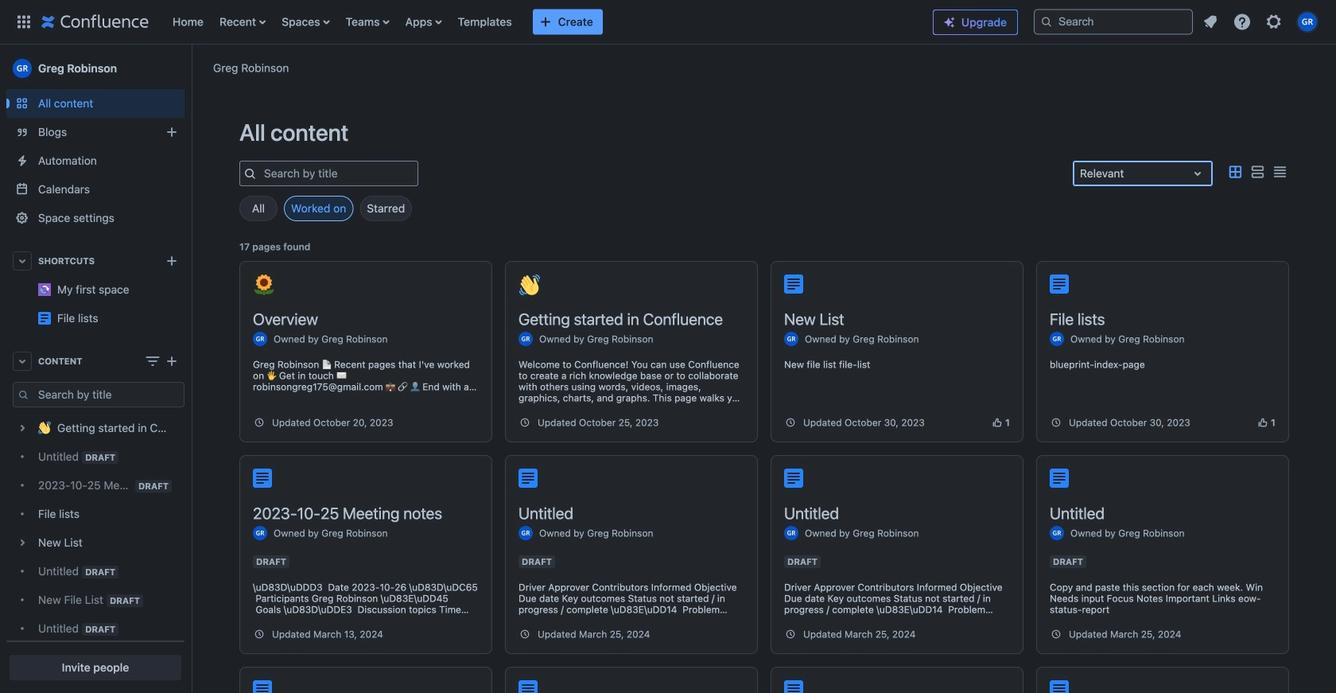 Task type: describe. For each thing, give the bounding box(es) containing it.
list for appswitcher icon
[[165, 0, 921, 44]]

global element
[[10, 0, 921, 44]]

settings icon image
[[1265, 12, 1284, 31]]

Search field
[[1034, 9, 1193, 35]]

notification icon image
[[1201, 12, 1221, 31]]

likes image
[[1257, 416, 1270, 429]]

search image
[[1041, 16, 1053, 28]]

add shortcut image
[[162, 251, 181, 271]]

compact list image
[[1271, 163, 1290, 182]]

space element
[[0, 45, 191, 693]]

tree inside space 'element'
[[6, 414, 185, 693]]

:wave: image
[[520, 275, 540, 295]]

search by title field inside space 'element'
[[33, 384, 184, 406]]

0 vertical spatial search by title field
[[259, 162, 418, 185]]

create a blog image
[[162, 123, 181, 142]]

premium image
[[944, 16, 956, 29]]



Task type: vqa. For each thing, say whether or not it's contained in the screenshot.
Modified
no



Task type: locate. For each thing, give the bounding box(es) containing it.
page image
[[253, 469, 272, 488], [1050, 469, 1069, 488], [785, 680, 804, 693], [1050, 680, 1069, 693]]

None search field
[[1034, 9, 1193, 35]]

likes image
[[991, 416, 1004, 429]]

appswitcher icon image
[[14, 12, 33, 31]]

Search by title field
[[259, 162, 418, 185], [33, 384, 184, 406]]

create image
[[162, 352, 181, 371]]

profile picture image
[[253, 332, 267, 346], [519, 332, 533, 346], [785, 332, 799, 346], [1050, 332, 1065, 346], [253, 526, 267, 540], [519, 526, 533, 540], [785, 526, 799, 540], [1050, 526, 1065, 540]]

0 horizontal spatial list
[[165, 0, 921, 44]]

1 horizontal spatial list
[[1197, 8, 1327, 36]]

list
[[165, 0, 921, 44], [1197, 8, 1327, 36]]

cards image
[[1226, 163, 1245, 182]]

change view image
[[143, 352, 162, 371]]

help icon image
[[1233, 12, 1252, 31]]

confluence image
[[41, 12, 149, 31], [41, 12, 149, 31]]

region
[[6, 382, 185, 693]]

list image
[[1248, 163, 1267, 182]]

file lists image
[[38, 312, 51, 325]]

tree
[[6, 414, 185, 693]]

:wave: image
[[520, 275, 540, 295]]

1 horizontal spatial search by title field
[[259, 162, 418, 185]]

collapse sidebar image
[[173, 40, 208, 97]]

:sunflower: image
[[254, 275, 275, 295], [254, 275, 275, 295]]

0 horizontal spatial search by title field
[[33, 384, 184, 406]]

list for premium icon at the top right of page
[[1197, 8, 1327, 36]]

region inside space 'element'
[[6, 382, 185, 693]]

1 vertical spatial search by title field
[[33, 384, 184, 406]]

open image
[[1189, 164, 1208, 183]]

page image
[[785, 275, 804, 294], [1050, 275, 1069, 294], [519, 469, 538, 488], [785, 469, 804, 488], [253, 680, 272, 693], [519, 680, 538, 693]]

banner
[[0, 0, 1337, 48]]



